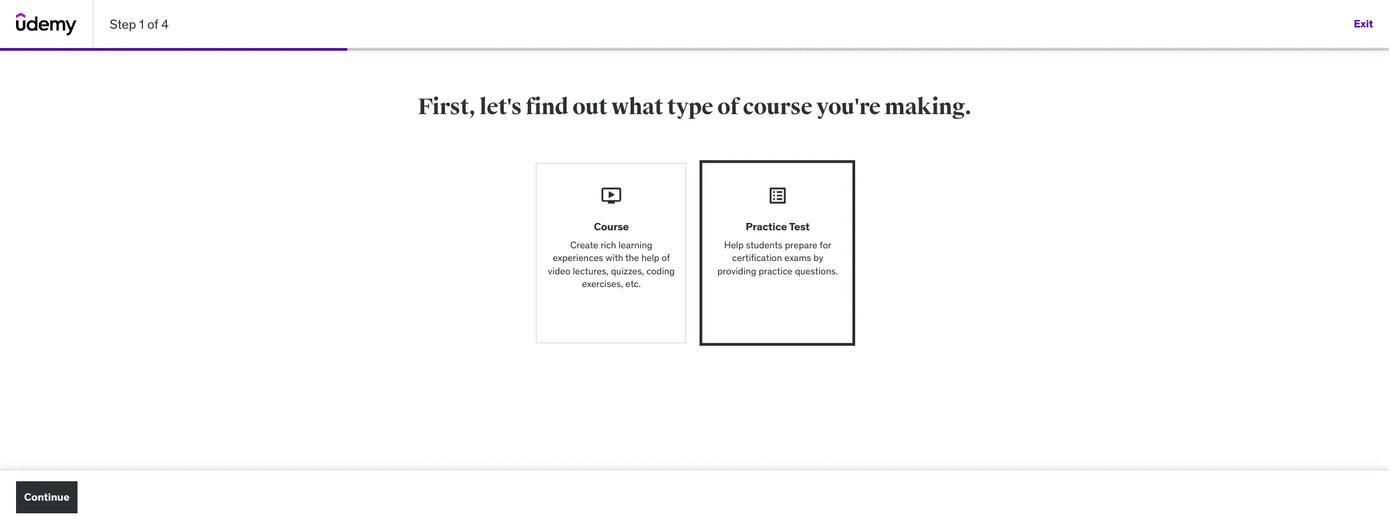 Task type: describe. For each thing, give the bounding box(es) containing it.
step
[[110, 16, 136, 32]]

course create rich learning experiences with the help of video lectures, quizzes, coding exercises, etc.
[[548, 220, 675, 290]]

first,
[[418, 93, 476, 121]]

first, let's find out what type of course you're making.
[[418, 93, 972, 121]]

video
[[548, 265, 571, 277]]

etc.
[[626, 278, 641, 290]]

practice
[[746, 220, 787, 234]]

help
[[724, 239, 744, 251]]

making.
[[885, 93, 972, 121]]

certification
[[732, 252, 782, 264]]

find
[[526, 93, 569, 121]]

exams
[[785, 252, 812, 264]]

test
[[789, 220, 810, 234]]

the
[[626, 252, 639, 264]]

by
[[814, 252, 824, 264]]

lectures,
[[573, 265, 609, 277]]

continue
[[24, 491, 69, 504]]

step 1 of 4 element
[[0, 48, 347, 51]]

step 1 of 4
[[110, 16, 169, 32]]

rich
[[601, 239, 616, 251]]

udemy image
[[16, 13, 77, 35]]

4
[[161, 16, 169, 32]]

practice
[[759, 265, 793, 277]]

of inside course create rich learning experiences with the help of video lectures, quizzes, coding exercises, etc.
[[662, 252, 670, 264]]

questions.
[[795, 265, 838, 277]]

course
[[594, 220, 629, 234]]

for
[[820, 239, 832, 251]]

course
[[743, 93, 813, 121]]



Task type: vqa. For each thing, say whether or not it's contained in the screenshot.
rich
yes



Task type: locate. For each thing, give the bounding box(es) containing it.
exit
[[1354, 17, 1373, 30]]

coding
[[647, 265, 675, 277]]

create
[[570, 239, 599, 251]]

with
[[606, 252, 623, 264]]

let's
[[480, 93, 522, 121]]

prepare
[[785, 239, 818, 251]]

exit button
[[1354, 8, 1373, 40]]

2 vertical spatial of
[[662, 252, 670, 264]]

quizzes,
[[611, 265, 644, 277]]

help
[[642, 252, 660, 264]]

0 vertical spatial of
[[147, 16, 158, 32]]

2 horizontal spatial of
[[717, 93, 739, 121]]

experiences
[[553, 252, 603, 264]]

you're
[[817, 93, 881, 121]]

1 horizontal spatial of
[[662, 252, 670, 264]]

of right 1
[[147, 16, 158, 32]]

learning
[[619, 239, 653, 251]]

what
[[612, 93, 663, 121]]

of right type
[[717, 93, 739, 121]]

students
[[746, 239, 783, 251]]

providing
[[718, 265, 757, 277]]

1
[[139, 16, 144, 32]]

type
[[667, 93, 714, 121]]

practice test help students prepare for certification exams by providing practice questions.
[[718, 220, 838, 277]]

exercises,
[[582, 278, 623, 290]]

1 vertical spatial of
[[717, 93, 739, 121]]

of up coding
[[662, 252, 670, 264]]

of
[[147, 16, 158, 32], [717, 93, 739, 121], [662, 252, 670, 264]]

out
[[573, 93, 608, 121]]

0 horizontal spatial of
[[147, 16, 158, 32]]

continue button
[[16, 482, 77, 514]]



